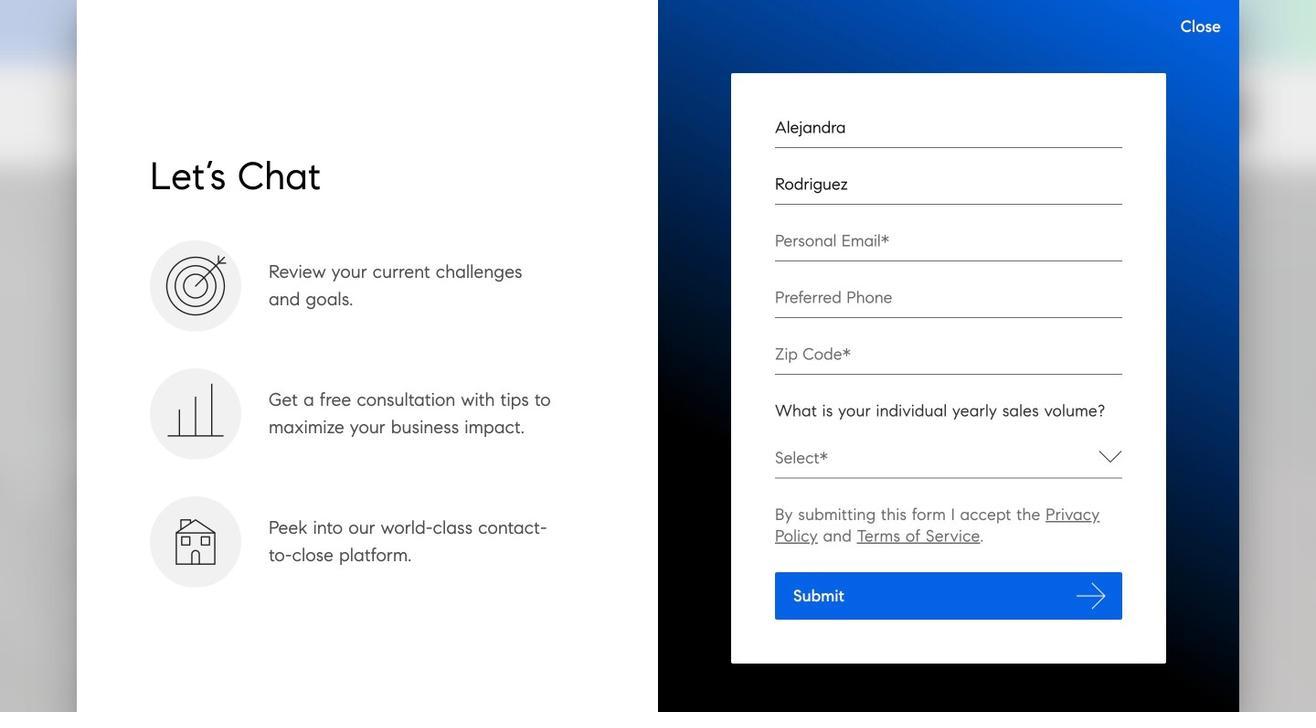 Task type: vqa. For each thing, say whether or not it's contained in the screenshot.
1st  "image" from the left
no



Task type: describe. For each thing, give the bounding box(es) containing it.
Preferred Phone text field
[[775, 288, 1123, 318]]

First Name text field
[[775, 118, 1123, 148]]



Task type: locate. For each thing, give the bounding box(es) containing it.
Zip Code text field
[[775, 345, 1123, 375]]

Personal Email text field
[[775, 231, 1123, 261]]

home page image
[[66, 105, 200, 124]]

Last Name text field
[[775, 175, 1123, 205]]

dialog
[[0, 0, 1316, 712]]



